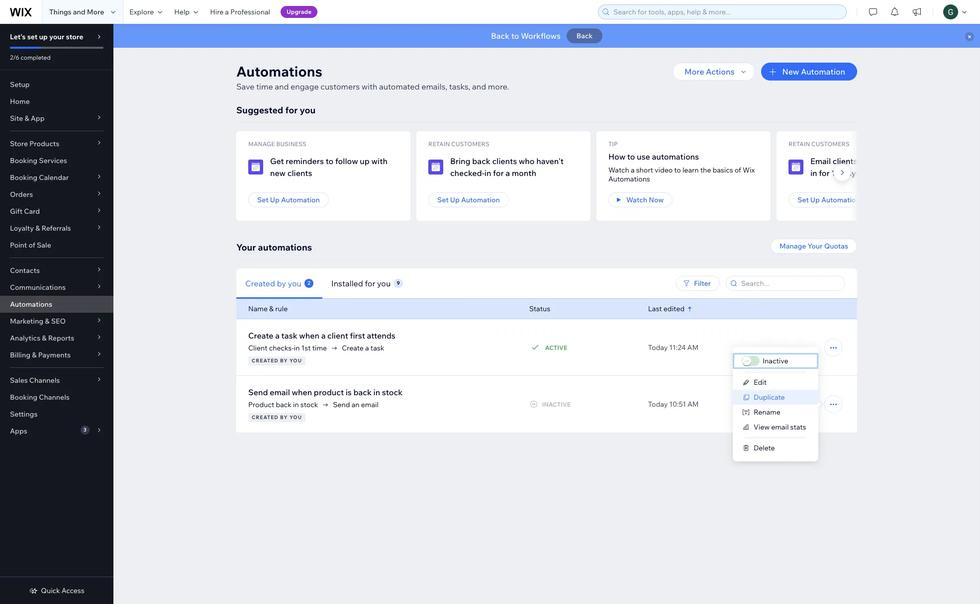 Task type: locate. For each thing, give the bounding box(es) containing it.
app
[[31, 114, 45, 123]]

back right workflows
[[577, 31, 593, 40]]

store
[[10, 139, 28, 148]]

task for create a task
[[371, 344, 384, 353]]

0 vertical spatial of
[[735, 166, 742, 175]]

stats
[[791, 423, 807, 432]]

1 horizontal spatial set up automation button
[[429, 193, 509, 208]]

1 horizontal spatial up
[[360, 156, 370, 166]]

category image
[[248, 160, 263, 175], [429, 160, 444, 175], [789, 160, 804, 175]]

gift card button
[[0, 203, 114, 220]]

list
[[236, 131, 951, 221]]

a down attends
[[365, 344, 369, 353]]

manage business
[[248, 140, 307, 148]]

more left actions
[[685, 67, 705, 77]]

set up automation button for in
[[429, 193, 509, 208]]

0 vertical spatial created by you
[[252, 358, 302, 364]]

to left workflows
[[512, 31, 519, 41]]

0 horizontal spatial time
[[256, 82, 273, 92]]

send up product
[[248, 388, 268, 398]]

0 horizontal spatial retain customers
[[429, 140, 490, 148]]

1 booking from the top
[[10, 156, 37, 165]]

manage
[[248, 140, 275, 148]]

0 vertical spatial stock
[[382, 388, 403, 398]]

2 vertical spatial back
[[276, 401, 292, 410]]

booking up orders
[[10, 173, 37, 182]]

and left engage
[[275, 82, 289, 92]]

automations save time and engage customers with automated emails, tasks, and more.
[[236, 63, 509, 92]]

you down product back in stock
[[290, 415, 302, 421]]

last
[[649, 305, 662, 314]]

customers for bring
[[452, 140, 490, 148]]

set up automation button
[[248, 193, 329, 208], [429, 193, 509, 208], [789, 193, 870, 208]]

2 retain from the left
[[789, 140, 811, 148]]

1 vertical spatial you
[[290, 415, 302, 421]]

set up automation down new
[[257, 196, 320, 205]]

2 booking from the top
[[10, 173, 37, 182]]

set up automation button for for
[[789, 193, 870, 208]]

today left 10:51
[[649, 400, 668, 409]]

clients up month
[[493, 156, 517, 166]]

today for create a task when a client first attends
[[649, 343, 668, 352]]

services
[[39, 156, 67, 165]]

days
[[843, 168, 860, 178]]

store
[[66, 32, 83, 41]]

automation down bring back clients who haven't checked-in for a month
[[461, 196, 500, 205]]

& left seo
[[45, 317, 50, 326]]

your left quotas at the top right of page
[[808, 242, 823, 251]]

today 10:51 am
[[649, 400, 699, 409]]

menu
[[733, 353, 819, 456]]

help
[[174, 7, 190, 16]]

first
[[350, 331, 365, 341]]

short
[[637, 166, 654, 175]]

actions
[[706, 67, 735, 77]]

& right loyalty
[[35, 224, 40, 233]]

0 vertical spatial booking
[[10, 156, 37, 165]]

automations up watch now button
[[609, 175, 651, 184]]

point of sale
[[10, 241, 51, 250]]

time inside automations save time and engage customers with automated emails, tasks, and more.
[[256, 82, 273, 92]]

set up automation button for new
[[248, 193, 329, 208]]

a left month
[[506, 168, 510, 178]]

1 horizontal spatial retain customers
[[789, 140, 850, 148]]

by for email
[[280, 415, 288, 421]]

you down client checks-in 1st time
[[290, 358, 302, 364]]

clients inside get reminders to follow up with new clients
[[288, 168, 312, 178]]

0 vertical spatial today
[[649, 343, 668, 352]]

1 horizontal spatial clients
[[493, 156, 517, 166]]

month
[[512, 168, 537, 178]]

0 horizontal spatial more
[[87, 7, 104, 16]]

0 horizontal spatial retain
[[429, 140, 450, 148]]

automations up by at the top of page
[[258, 242, 312, 253]]

home link
[[0, 93, 114, 110]]

1 set up automation from the left
[[257, 196, 320, 205]]

you
[[290, 358, 302, 364], [290, 415, 302, 421]]

to inside 'alert'
[[512, 31, 519, 41]]

0 horizontal spatial customers
[[452, 140, 490, 148]]

loyalty
[[10, 224, 34, 233]]

1 vertical spatial when
[[292, 388, 312, 398]]

category image left "email"
[[789, 160, 804, 175]]

1 horizontal spatial up
[[450, 196, 460, 205]]

2 retain customers from the left
[[789, 140, 850, 148]]

0 horizontal spatial stock
[[301, 401, 318, 410]]

1 horizontal spatial back
[[577, 31, 593, 40]]

2 horizontal spatial back
[[473, 156, 491, 166]]

0 vertical spatial view
[[750, 343, 769, 353]]

0 horizontal spatial who
[[519, 156, 535, 166]]

back left workflows
[[491, 31, 510, 41]]

time right save on the left top of page
[[256, 82, 273, 92]]

2 created from the top
[[252, 415, 279, 421]]

0 horizontal spatial back
[[276, 401, 292, 410]]

back right the bring
[[473, 156, 491, 166]]

more inside popup button
[[685, 67, 705, 77]]

send
[[248, 388, 268, 398], [333, 401, 350, 410]]

1 horizontal spatial of
[[735, 166, 742, 175]]

1 vertical spatial create
[[342, 344, 364, 353]]

0 vertical spatial automations
[[236, 63, 323, 80]]

created down product
[[252, 415, 279, 421]]

who inside bring back clients who haven't checked-in for a month
[[519, 156, 535, 166]]

1 who from the left
[[519, 156, 535, 166]]

2 your from the left
[[808, 242, 823, 251]]

category image left the get
[[248, 160, 263, 175]]

how
[[609, 152, 626, 162]]

tab list containing created by you
[[236, 269, 551, 299]]

& right the billing
[[32, 351, 37, 360]]

1 you from the top
[[290, 358, 302, 364]]

3 set up automation from the left
[[798, 196, 861, 205]]

customers for email
[[812, 140, 850, 148]]

retain for email clients who haven't checked- in for 14 days
[[789, 140, 811, 148]]

client
[[248, 344, 268, 353]]

checks-
[[269, 344, 294, 353]]

2 horizontal spatial set up automation button
[[789, 193, 870, 208]]

analytics
[[10, 334, 40, 343]]

1 vertical spatial view
[[754, 423, 770, 432]]

1 horizontal spatial who
[[860, 156, 876, 166]]

with right customers
[[362, 82, 378, 92]]

you left '9'
[[377, 279, 391, 288]]

1 horizontal spatial retain
[[789, 140, 811, 148]]

3 set from the left
[[798, 196, 809, 205]]

2 you from the top
[[290, 415, 302, 421]]

& for site
[[25, 114, 29, 123]]

up down new
[[270, 196, 280, 205]]

1 horizontal spatial your
[[808, 242, 823, 251]]

video
[[655, 166, 673, 175]]

category image for email
[[789, 160, 804, 175]]

automations inside automations save time and engage customers with automated emails, tasks, and more.
[[236, 63, 323, 80]]

automation right new
[[801, 67, 846, 77]]

up inside get reminders to follow up with new clients
[[360, 156, 370, 166]]

1 created by you from the top
[[252, 358, 302, 364]]

new
[[783, 67, 800, 77]]

0 horizontal spatial clients
[[288, 168, 312, 178]]

2 horizontal spatial set
[[798, 196, 809, 205]]

booking inside 'popup button'
[[10, 173, 37, 182]]

0 vertical spatial checked-
[[906, 156, 941, 166]]

2 set from the left
[[438, 196, 449, 205]]

& left reports on the bottom left of page
[[42, 334, 47, 343]]

of left wix at right top
[[735, 166, 742, 175]]

2 today from the top
[[649, 400, 668, 409]]

watch now button
[[609, 193, 673, 208]]

0 horizontal spatial automations
[[258, 242, 312, 253]]

you down engage
[[300, 105, 316, 116]]

am right 11:24
[[688, 343, 699, 352]]

1 horizontal spatial time
[[312, 344, 327, 353]]

0 horizontal spatial set up automation
[[257, 196, 320, 205]]

0 vertical spatial with
[[362, 82, 378, 92]]

1 horizontal spatial send
[[333, 401, 350, 410]]

2 up from the left
[[450, 196, 460, 205]]

1 vertical spatial created by you
[[252, 415, 302, 421]]

0 horizontal spatial automations
[[10, 300, 52, 309]]

0 vertical spatial automations
[[652, 152, 700, 162]]

when up product back in stock
[[292, 388, 312, 398]]

category image left the bring
[[429, 160, 444, 175]]

2 category image from the left
[[429, 160, 444, 175]]

when up 1st
[[299, 331, 320, 341]]

channels inside popup button
[[29, 376, 60, 385]]

1 horizontal spatial email
[[361, 401, 379, 410]]

& inside "popup button"
[[25, 114, 29, 123]]

by down checks-
[[280, 358, 288, 364]]

0 horizontal spatial email
[[270, 388, 290, 398]]

store products button
[[0, 135, 114, 152]]

2 horizontal spatial up
[[811, 196, 820, 205]]

1 category image from the left
[[248, 160, 263, 175]]

stock right is
[[382, 388, 403, 398]]

channels up settings link
[[39, 393, 70, 402]]

let's
[[10, 32, 26, 41]]

2/6 completed
[[10, 54, 51, 61]]

your up created on the top left
[[236, 242, 256, 253]]

& inside popup button
[[42, 334, 47, 343]]

email right an
[[361, 401, 379, 410]]

you for task
[[290, 358, 302, 364]]

1 vertical spatial stock
[[301, 401, 318, 410]]

by down product back in stock
[[280, 415, 288, 421]]

0 vertical spatial watch
[[609, 166, 630, 175]]

1 horizontal spatial task
[[371, 344, 384, 353]]

1 vertical spatial up
[[360, 156, 370, 166]]

watch down how
[[609, 166, 630, 175]]

view inside menu
[[754, 423, 770, 432]]

email inside button
[[772, 423, 789, 432]]

2 customers from the left
[[812, 140, 850, 148]]

3 category image from the left
[[789, 160, 804, 175]]

customers up the bring
[[452, 140, 490, 148]]

up for get reminders to follow up with new clients
[[270, 196, 280, 205]]

you right by at the top of page
[[288, 279, 302, 288]]

quick access
[[41, 587, 84, 596]]

0 horizontal spatial checked-
[[450, 168, 485, 178]]

haven't
[[537, 156, 564, 166]]

booking calendar button
[[0, 169, 114, 186]]

send left an
[[333, 401, 350, 410]]

1 vertical spatial with
[[372, 156, 388, 166]]

1 vertical spatial back
[[354, 388, 372, 398]]

automation down new
[[281, 196, 320, 205]]

back button
[[567, 28, 603, 43]]

sidebar element
[[0, 24, 114, 605]]

0 vertical spatial created
[[252, 358, 279, 364]]

created by you down product back in stock
[[252, 415, 302, 421]]

automations inside automations link
[[10, 300, 52, 309]]

tab list
[[236, 269, 551, 299]]

1 vertical spatial task
[[371, 344, 384, 353]]

channels for booking channels
[[39, 393, 70, 402]]

2 set up automation from the left
[[438, 196, 500, 205]]

1 set up automation button from the left
[[248, 193, 329, 208]]

&
[[25, 114, 29, 123], [35, 224, 40, 233], [269, 305, 274, 314], [45, 317, 50, 326], [42, 334, 47, 343], [32, 351, 37, 360]]

1 vertical spatial watch
[[627, 196, 648, 205]]

manage your quotas
[[780, 242, 849, 251]]

1 retain from the left
[[429, 140, 450, 148]]

booking services
[[10, 156, 67, 165]]

0 vertical spatial when
[[299, 331, 320, 341]]

more.
[[488, 82, 509, 92]]

now
[[649, 196, 664, 205]]

menu containing inactive
[[733, 353, 819, 456]]

hire
[[210, 7, 224, 16]]

set up automation down the bring
[[438, 196, 500, 205]]

1 horizontal spatial customers
[[812, 140, 850, 148]]

email
[[270, 388, 290, 398], [361, 401, 379, 410], [772, 423, 789, 432]]

0 vertical spatial up
[[39, 32, 48, 41]]

1 vertical spatial automations
[[609, 175, 651, 184]]

a right hire
[[225, 7, 229, 16]]

stock down send email when product is back in stock
[[301, 401, 318, 410]]

orders
[[10, 190, 33, 199]]

0 vertical spatial am
[[688, 343, 699, 352]]

back right product
[[276, 401, 292, 410]]

you for installed for you
[[377, 279, 391, 288]]

create
[[248, 331, 274, 341], [342, 344, 364, 353]]

2 who from the left
[[860, 156, 876, 166]]

more right the things
[[87, 7, 104, 16]]

1 set from the left
[[257, 196, 269, 205]]

create a task
[[342, 344, 384, 353]]

& inside popup button
[[45, 317, 50, 326]]

a inside bring back clients who haven't checked-in for a month
[[506, 168, 510, 178]]

set for get reminders to follow up with new clients
[[257, 196, 269, 205]]

checked- inside bring back clients who haven't checked-in for a month
[[450, 168, 485, 178]]

view up inactive button
[[750, 343, 769, 353]]

2 horizontal spatial and
[[472, 82, 486, 92]]

you for created by you
[[288, 279, 302, 288]]

clients down reminders
[[288, 168, 312, 178]]

set up automation down 14 on the top right of the page
[[798, 196, 861, 205]]

automations for automations
[[10, 300, 52, 309]]

set up automation button down the bring
[[429, 193, 509, 208]]

2 by from the top
[[280, 415, 288, 421]]

1 vertical spatial channels
[[39, 393, 70, 402]]

0 vertical spatial by
[[280, 358, 288, 364]]

in left 1st
[[294, 344, 300, 353]]

0 horizontal spatial send
[[248, 388, 268, 398]]

2 horizontal spatial set up automation
[[798, 196, 861, 205]]

status
[[530, 305, 551, 314]]

email down rename button
[[772, 423, 789, 432]]

professional
[[231, 7, 270, 16]]

view down rename in the bottom right of the page
[[754, 423, 770, 432]]

watch inside button
[[627, 196, 648, 205]]

summary
[[771, 343, 807, 353]]

3 booking from the top
[[10, 393, 37, 402]]

up right set
[[39, 32, 48, 41]]

booking for booking channels
[[10, 393, 37, 402]]

automation down 14 on the top right of the page
[[822, 196, 861, 205]]

view for view summary
[[750, 343, 769, 353]]

1 horizontal spatial back
[[354, 388, 372, 398]]

to left follow
[[326, 156, 334, 166]]

back inside bring back clients who haven't checked-in for a month
[[473, 156, 491, 166]]

retain customers for email clients who haven't checked- in for 14 days
[[789, 140, 850, 148]]

a left short
[[631, 166, 635, 175]]

for down engage
[[285, 105, 298, 116]]

1 vertical spatial send
[[333, 401, 350, 410]]

0 vertical spatial email
[[270, 388, 290, 398]]

1 horizontal spatial set
[[438, 196, 449, 205]]

of inside sidebar element
[[29, 241, 35, 250]]

2 vertical spatial email
[[772, 423, 789, 432]]

up right follow
[[360, 156, 370, 166]]

task down attends
[[371, 344, 384, 353]]

with right follow
[[372, 156, 388, 166]]

am
[[688, 343, 699, 352], [688, 400, 699, 409]]

1 vertical spatial email
[[361, 401, 379, 410]]

view email stats
[[754, 423, 807, 432]]

loyalty & referrals button
[[0, 220, 114, 237]]

0 vertical spatial time
[[256, 82, 273, 92]]

1 created from the top
[[252, 358, 279, 364]]

edit button
[[733, 375, 819, 390]]

to left use
[[628, 152, 635, 162]]

2 set up automation button from the left
[[429, 193, 509, 208]]

set up automation for for
[[798, 196, 861, 205]]

help button
[[168, 0, 204, 24]]

of left the sale
[[29, 241, 35, 250]]

setup link
[[0, 76, 114, 93]]

1 retain customers from the left
[[429, 140, 490, 148]]

0 vertical spatial send
[[248, 388, 268, 398]]

created
[[252, 358, 279, 364], [252, 415, 279, 421]]

back inside button
[[577, 31, 593, 40]]

manage your quotas button
[[771, 239, 858, 254]]

create a task when a client first attends
[[248, 331, 396, 341]]

2 horizontal spatial clients
[[833, 156, 858, 166]]

your
[[49, 32, 64, 41]]

0 horizontal spatial category image
[[248, 160, 263, 175]]

2 vertical spatial booking
[[10, 393, 37, 402]]

name & rule
[[248, 305, 288, 314]]

1 horizontal spatial and
[[275, 82, 289, 92]]

upgrade
[[287, 8, 312, 15]]

0 horizontal spatial set
[[257, 196, 269, 205]]

checked- down the bring
[[450, 168, 485, 178]]

automation
[[801, 67, 846, 77], [281, 196, 320, 205], [461, 196, 500, 205], [822, 196, 861, 205]]

2 vertical spatial automations
[[10, 300, 52, 309]]

today for send email when product is back in stock
[[649, 400, 668, 409]]

store products
[[10, 139, 59, 148]]

duplicate
[[754, 393, 785, 402]]

0 horizontal spatial task
[[282, 331, 298, 341]]

1 vertical spatial automations
[[258, 242, 312, 253]]

and right the things
[[73, 7, 85, 16]]

1 vertical spatial more
[[685, 67, 705, 77]]

rule
[[275, 305, 288, 314]]

filter button
[[677, 276, 720, 291]]

automations for automations save time and engage customers with automated emails, tasks, and more.
[[236, 63, 323, 80]]

sale
[[37, 241, 51, 250]]

channels for sales channels
[[29, 376, 60, 385]]

more
[[87, 7, 104, 16], [685, 67, 705, 77]]

watch left now
[[627, 196, 648, 205]]

1 customers from the left
[[452, 140, 490, 148]]

created down the client
[[252, 358, 279, 364]]

booking up settings
[[10, 393, 37, 402]]

client
[[328, 331, 348, 341]]

checked- right haven't
[[906, 156, 941, 166]]

0 horizontal spatial your
[[236, 242, 256, 253]]

name
[[248, 305, 268, 314]]

1 horizontal spatial set up automation
[[438, 196, 500, 205]]

3 set up automation button from the left
[[789, 193, 870, 208]]

created by you
[[245, 279, 302, 288]]

who inside the email clients who haven't checked- in for 14 days
[[860, 156, 876, 166]]

an
[[352, 401, 360, 410]]

to left 'learn'
[[675, 166, 681, 175]]

& left rule
[[269, 305, 274, 314]]

1 vertical spatial by
[[280, 415, 288, 421]]

product back in stock
[[248, 401, 318, 410]]

you for suggested for you
[[300, 105, 316, 116]]

email up product back in stock
[[270, 388, 290, 398]]

automation for checked-
[[461, 196, 500, 205]]

am for attends
[[688, 343, 699, 352]]

Search... field
[[739, 277, 842, 291]]

1st
[[301, 344, 311, 353]]

back
[[473, 156, 491, 166], [354, 388, 372, 398], [276, 401, 292, 410]]

1 vertical spatial am
[[688, 400, 699, 409]]

time down "create a task when a client first attends"
[[312, 344, 327, 353]]

3 up from the left
[[811, 196, 820, 205]]

0 horizontal spatial up
[[270, 196, 280, 205]]

1 vertical spatial created
[[252, 415, 279, 421]]

today left 11:24
[[649, 343, 668, 352]]

customers
[[321, 82, 360, 92]]

0 horizontal spatial up
[[39, 32, 48, 41]]

category image for bring
[[429, 160, 444, 175]]

automations
[[236, 63, 323, 80], [609, 175, 651, 184], [10, 300, 52, 309]]

created for send
[[252, 415, 279, 421]]

channels up "booking channels"
[[29, 376, 60, 385]]

for left month
[[493, 168, 504, 178]]

1 up from the left
[[270, 196, 280, 205]]

up down the bring
[[450, 196, 460, 205]]

for left 14 on the top right of the page
[[819, 168, 830, 178]]

booking down store
[[10, 156, 37, 165]]

1 today from the top
[[649, 343, 668, 352]]

1 vertical spatial booking
[[10, 173, 37, 182]]

0 vertical spatial create
[[248, 331, 274, 341]]

Search for tools, apps, help & more... field
[[611, 5, 844, 19]]

1 vertical spatial time
[[312, 344, 327, 353]]

0 horizontal spatial of
[[29, 241, 35, 250]]

and left more.
[[472, 82, 486, 92]]

a
[[225, 7, 229, 16], [631, 166, 635, 175], [506, 168, 510, 178], [275, 331, 280, 341], [321, 331, 326, 341], [365, 344, 369, 353]]

created by you down checks-
[[252, 358, 302, 364]]

installed for you
[[332, 279, 391, 288]]

am right 10:51
[[688, 400, 699, 409]]

your inside button
[[808, 242, 823, 251]]

tasks,
[[449, 82, 471, 92]]

by
[[277, 279, 286, 288]]

1 by from the top
[[280, 358, 288, 364]]

in down "email"
[[811, 168, 818, 178]]

haven't
[[877, 156, 905, 166]]

1 horizontal spatial more
[[685, 67, 705, 77]]

new automation button
[[762, 63, 858, 81]]

customers up "email"
[[812, 140, 850, 148]]

set
[[257, 196, 269, 205], [438, 196, 449, 205], [798, 196, 809, 205]]

booking for booking services
[[10, 156, 37, 165]]

automations up marketing on the bottom left of the page
[[10, 300, 52, 309]]

1 vertical spatial of
[[29, 241, 35, 250]]

automations up video
[[652, 152, 700, 162]]

back right is
[[354, 388, 372, 398]]

2 created by you from the top
[[252, 415, 302, 421]]

0 vertical spatial you
[[290, 358, 302, 364]]

a left the client
[[321, 331, 326, 341]]

up down "email"
[[811, 196, 820, 205]]

create for create a task
[[342, 344, 364, 353]]



Task type: describe. For each thing, give the bounding box(es) containing it.
for inside the email clients who haven't checked- in for 14 days
[[819, 168, 830, 178]]

bring back clients who haven't checked-in for a month
[[450, 156, 564, 178]]

checked- inside the email clients who haven't checked- in for 14 days
[[906, 156, 941, 166]]

set up automation for new
[[257, 196, 320, 205]]

view summary
[[750, 343, 807, 353]]

rename
[[754, 408, 781, 417]]

send for send an email
[[333, 401, 350, 410]]

email for view
[[772, 423, 789, 432]]

engage
[[291, 82, 319, 92]]

& for loyalty
[[35, 224, 40, 233]]

explore
[[130, 7, 154, 16]]

automated
[[379, 82, 420, 92]]

orders button
[[0, 186, 114, 203]]

retain for bring back clients who haven't checked-in for a month
[[429, 140, 450, 148]]

list containing how to use automations
[[236, 131, 951, 221]]

rename button
[[733, 405, 819, 420]]

clients inside bring back clients who haven't checked-in for a month
[[493, 156, 517, 166]]

referrals
[[42, 224, 71, 233]]

booking for booking calendar
[[10, 173, 37, 182]]

sales channels
[[10, 376, 60, 385]]

send an email
[[333, 401, 379, 410]]

workflows
[[521, 31, 561, 41]]

tip
[[609, 140, 618, 148]]

& for billing
[[32, 351, 37, 360]]

back to workflows alert
[[114, 24, 981, 48]]

in inside bring back clients who haven't checked-in for a month
[[485, 168, 492, 178]]

a inside tip how to use automations watch a short video to learn the basics of wix automations
[[631, 166, 635, 175]]

& for marketing
[[45, 317, 50, 326]]

new automation
[[783, 67, 846, 77]]

11:24
[[670, 343, 686, 352]]

to inside get reminders to follow up with new clients
[[326, 156, 334, 166]]

automation for with
[[281, 196, 320, 205]]

& for analytics
[[42, 334, 47, 343]]

with inside automations save time and engage customers with automated emails, tasks, and more.
[[362, 82, 378, 92]]

0 vertical spatial more
[[87, 7, 104, 16]]

in up the send an email
[[374, 388, 380, 398]]

client checks-in 1st time
[[248, 344, 327, 353]]

email clients who haven't checked- in for 14 days
[[811, 156, 941, 178]]

back for back
[[577, 31, 593, 40]]

automation inside button
[[801, 67, 846, 77]]

wix
[[743, 166, 755, 175]]

edited
[[664, 305, 685, 314]]

& for name
[[269, 305, 274, 314]]

set up automation for in
[[438, 196, 500, 205]]

product
[[248, 401, 274, 410]]

am for stock
[[688, 400, 699, 409]]

created for create
[[252, 358, 279, 364]]

automation for in
[[822, 196, 861, 205]]

upgrade button
[[281, 6, 318, 18]]

booking services link
[[0, 152, 114, 169]]

back for bring back clients who haven't checked-in for a month
[[473, 156, 491, 166]]

created
[[245, 279, 275, 288]]

view email stats button
[[733, 420, 819, 435]]

payments
[[38, 351, 71, 360]]

automations inside tip how to use automations watch a short video to learn the basics of wix automations
[[609, 175, 651, 184]]

3
[[84, 427, 87, 434]]

delete button
[[733, 441, 819, 456]]

a up checks-
[[275, 331, 280, 341]]

suggested
[[236, 105, 283, 116]]

1 horizontal spatial stock
[[382, 388, 403, 398]]

with inside get reminders to follow up with new clients
[[372, 156, 388, 166]]

save
[[236, 82, 255, 92]]

gift card
[[10, 207, 40, 216]]

booking channels link
[[0, 389, 114, 406]]

inactive button
[[733, 353, 819, 369]]

communications
[[10, 283, 66, 292]]

billing & payments
[[10, 351, 71, 360]]

access
[[62, 587, 84, 596]]

card
[[24, 207, 40, 216]]

email for send
[[270, 388, 290, 398]]

you for when
[[290, 415, 302, 421]]

communications button
[[0, 279, 114, 296]]

hire a professional
[[210, 7, 270, 16]]

up for email clients who haven't checked- in for 14 days
[[811, 196, 820, 205]]

send for send email when product is back in stock
[[248, 388, 268, 398]]

up for bring back clients who haven't checked-in for a month
[[450, 196, 460, 205]]

task for create a task when a client first attends
[[282, 331, 298, 341]]

for inside bring back clients who haven't checked-in for a month
[[493, 168, 504, 178]]

view for view email stats
[[754, 423, 770, 432]]

category image for get
[[248, 160, 263, 175]]

product
[[314, 388, 344, 398]]

of inside tip how to use automations watch a short video to learn the basics of wix automations
[[735, 166, 742, 175]]

quick
[[41, 587, 60, 596]]

follow
[[335, 156, 358, 166]]

active
[[545, 344, 568, 352]]

retain customers for bring back clients who haven't checked-in for a month
[[429, 140, 490, 148]]

more actions button
[[673, 63, 756, 81]]

email
[[811, 156, 831, 166]]

contacts
[[10, 266, 40, 275]]

get
[[270, 156, 284, 166]]

analytics & reports button
[[0, 330, 114, 347]]

learn
[[683, 166, 699, 175]]

created by you for a
[[252, 358, 302, 364]]

new
[[270, 168, 286, 178]]

back for back to workflows
[[491, 31, 510, 41]]

point
[[10, 241, 27, 250]]

billing
[[10, 351, 30, 360]]

site & app button
[[0, 110, 114, 127]]

automations inside tip how to use automations watch a short video to learn the basics of wix automations
[[652, 152, 700, 162]]

things and more
[[49, 7, 104, 16]]

up inside sidebar element
[[39, 32, 48, 41]]

automations link
[[0, 296, 114, 313]]

clients inside the email clients who haven't checked- in for 14 days
[[833, 156, 858, 166]]

0 horizontal spatial and
[[73, 7, 85, 16]]

loyalty & referrals
[[10, 224, 71, 233]]

by for a
[[280, 358, 288, 364]]

site
[[10, 114, 23, 123]]

2
[[308, 280, 311, 286]]

set for bring back clients who haven't checked-in for a month
[[438, 196, 449, 205]]

watch inside tip how to use automations watch a short video to learn the basics of wix automations
[[609, 166, 630, 175]]

seo
[[51, 317, 66, 326]]

in down send email when product is back in stock
[[293, 401, 299, 410]]

marketing & seo button
[[0, 313, 114, 330]]

create for create a task when a client first attends
[[248, 331, 274, 341]]

settings link
[[0, 406, 114, 423]]

in inside the email clients who haven't checked- in for 14 days
[[811, 168, 818, 178]]

bring
[[450, 156, 471, 166]]

suggested for you
[[236, 105, 316, 116]]

created by you for email
[[252, 415, 302, 421]]

1 your from the left
[[236, 242, 256, 253]]

set for email clients who haven't checked- in for 14 days
[[798, 196, 809, 205]]

edit
[[754, 378, 767, 387]]

basics
[[713, 166, 734, 175]]

watch now
[[627, 196, 664, 205]]

quotas
[[825, 242, 849, 251]]

for right installed
[[365, 279, 376, 288]]

filter
[[694, 279, 711, 288]]

business
[[276, 140, 307, 148]]

analytics & reports
[[10, 334, 74, 343]]

the
[[701, 166, 712, 175]]

back for product back in stock
[[276, 401, 292, 410]]

let's set up your store
[[10, 32, 83, 41]]



Task type: vqa. For each thing, say whether or not it's contained in the screenshot.
the top Sell
no



